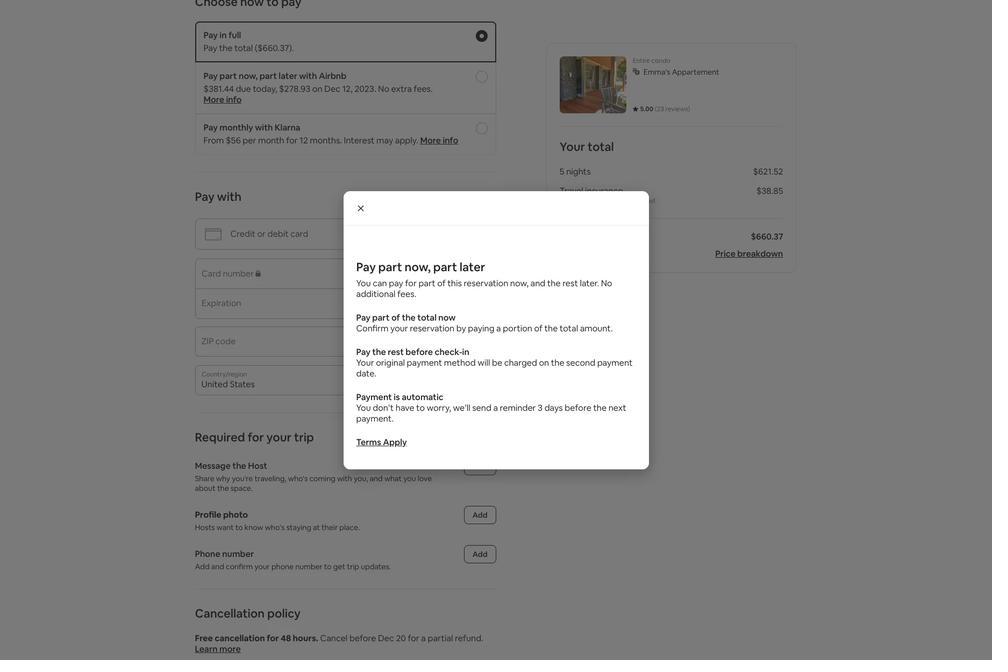 Task type: vqa. For each thing, say whether or not it's contained in the screenshot.
at
yes



Task type: describe. For each thing, give the bounding box(es) containing it.
on inside pay part now, part later with airbnb $381.44 due today,  $278.93 on dec 12, 2023. no extra fees. more info
[[312, 83, 322, 95]]

price breakdown button
[[715, 248, 783, 260]]

1 payment from the left
[[407, 357, 442, 369]]

more inside pay monthly with klarna from $56 per month for 12 months. interest may apply. more info
[[420, 135, 441, 146]]

rest inside the you can pay for part of this reservation now, and the rest later. no additional fees.
[[563, 278, 578, 289]]

this
[[448, 278, 462, 289]]

for inside pay monthly with klarna from $56 per month for 12 months. interest may apply. more info
[[286, 135, 298, 146]]

2023.
[[355, 83, 376, 95]]

add for profile photo
[[473, 511, 487, 521]]

know
[[245, 523, 263, 533]]

phone
[[272, 563, 294, 572]]

and inside message the host share why you're traveling, who's coming with you, and what you love about the space.
[[370, 474, 383, 484]]

nights
[[566, 166, 591, 177]]

before inside payment is automatic you don't have to worry, we'll send a reminder 3 days before the next payment.
[[565, 403, 591, 414]]

info inside pay monthly with klarna from $56 per month for 12 months. interest may apply. more info
[[443, 135, 458, 146]]

don't
[[373, 403, 394, 414]]

days
[[545, 403, 563, 414]]

trip inside "phone number add and confirm your phone number to get trip updates."
[[347, 563, 359, 572]]

before inside free cancellation for 48 hours. cancel before dec 20 for a partial refund. learn more
[[349, 633, 376, 645]]

why
[[216, 474, 230, 484]]

who's
[[265, 523, 285, 533]]

charged
[[504, 357, 537, 369]]

rest inside pay the rest before check-in your original payment method will be charged on the second payment date.
[[388, 347, 404, 358]]

your inside "pay part of the total now confirm your reservation by paying a portion of the total amount."
[[390, 323, 408, 334]]

from
[[204, 135, 224, 146]]

more inside pay part now, part later with airbnb $381.44 due today,  $278.93 on dec 12, 2023. no extra fees. more info
[[204, 94, 224, 105]]

reservation inside "pay part of the total now confirm your reservation by paying a portion of the total amount."
[[410, 323, 455, 334]]

klarna
[[275, 122, 300, 133]]

12
[[300, 135, 308, 146]]

now
[[438, 312, 456, 323]]

add button for message the host
[[464, 458, 496, 476]]

what
[[384, 474, 402, 484]]

5
[[560, 166, 564, 177]]

second
[[566, 357, 595, 369]]

share
[[195, 474, 214, 484]]

part up the this
[[433, 259, 457, 275]]

pay part of the total now confirm your reservation by paying a portion of the total amount.
[[356, 312, 613, 334]]

price breakdown
[[715, 248, 783, 260]]

0 horizontal spatial of
[[392, 312, 400, 323]]

1 vertical spatial your
[[266, 430, 292, 445]]

reminder
[[500, 403, 536, 414]]

no inside the you can pay for part of this reservation now, and the rest later. no additional fees.
[[601, 278, 612, 289]]

portion
[[503, 323, 532, 334]]

profile photo hosts want to know who's staying at their place.
[[195, 510, 360, 533]]

the down pay at top left
[[402, 312, 416, 323]]

updates.
[[361, 563, 391, 572]]

the inside pay in full pay the total ($660.37).
[[219, 42, 233, 54]]

included
[[630, 197, 655, 205]]

for inside the you can pay for part of this reservation now, and the rest later. no additional fees.
[[405, 278, 417, 289]]

is
[[394, 392, 400, 403]]

due
[[236, 83, 251, 95]]

the right portion
[[544, 323, 558, 334]]

free
[[195, 633, 213, 645]]

condo
[[652, 56, 671, 65]]

in inside pay in full pay the total ($660.37).
[[220, 30, 227, 41]]

your inside "phone number add and confirm your phone number to get trip updates."
[[254, 563, 270, 572]]

phone
[[195, 549, 220, 560]]

no inside pay part now, part later with airbnb $381.44 due today,  $278.93 on dec 12, 2023. no extra fees. more info
[[378, 83, 389, 95]]

at
[[313, 523, 320, 533]]

5.00
[[640, 105, 653, 113]]

month
[[258, 135, 284, 146]]

today,
[[253, 83, 277, 95]]

monthly
[[220, 122, 253, 133]]

to inside profile photo hosts want to know who's staying at their place.
[[235, 523, 243, 533]]

will
[[478, 357, 490, 369]]

for right "20"
[[408, 633, 419, 645]]

be
[[492, 357, 502, 369]]

20
[[396, 633, 406, 645]]

may
[[376, 135, 393, 146]]

$56
[[226, 135, 241, 146]]

now, for pay part now, part later with airbnb $381.44 due today,  $278.93 on dec 12, 2023. no extra fees. more info
[[239, 70, 258, 82]]

total left amount.
[[560, 323, 578, 334]]

cancellation policy
[[195, 607, 301, 622]]

original
[[376, 357, 405, 369]]

the right about
[[217, 484, 229, 494]]

later for pay part now, part later with airbnb $381.44 due today,  $278.93 on dec 12, 2023. no extra fees. more info
[[279, 70, 297, 82]]

states
[[230, 379, 255, 390]]

your inside pay the rest before check-in your original payment method will be charged on the second payment date.
[[356, 357, 374, 369]]

terms apply
[[356, 437, 407, 448]]

cancel
[[320, 633, 348, 645]]

the left second
[[551, 357, 564, 369]]

5 nights
[[560, 166, 591, 177]]

love
[[418, 474, 432, 484]]

you
[[403, 474, 416, 484]]

with inside pay monthly with klarna from $56 per month for 12 months. interest may apply. more info
[[255, 122, 273, 133]]

free cancellation for 48 hours. cancel before dec 20 for a partial refund. learn more
[[195, 633, 483, 656]]

pay with
[[195, 189, 242, 204]]

payment is automatic you don't have to worry, we'll send a reminder 3 days before the next payment.
[[356, 392, 626, 425]]

message the host share why you're traveling, who's coming with you, and what you love about the space.
[[195, 461, 434, 494]]

23
[[657, 105, 664, 113]]

before inside pay the rest before check-in your original payment method will be charged on the second payment date.
[[406, 347, 433, 358]]

reviews
[[666, 105, 688, 113]]

total up nights
[[588, 139, 614, 154]]

send
[[472, 403, 491, 414]]

pay part now, part later with airbnb $381.44 due today,  $278.93 on dec 12, 2023. no extra fees. more info
[[204, 70, 433, 105]]

traveling,
[[255, 474, 286, 484]]

learn more button
[[195, 644, 241, 656]]

you can pay for part of this reservation now, and the rest later. no additional fees. dialog
[[343, 191, 649, 470]]

part up $381.44
[[220, 70, 237, 82]]

profile
[[195, 510, 221, 521]]

you're
[[232, 474, 253, 484]]

later for pay part now, part later
[[460, 259, 485, 275]]

cancellation
[[215, 633, 265, 645]]

required for your trip
[[195, 430, 314, 445]]

airbnb
[[319, 70, 347, 82]]

0 horizontal spatial number
[[222, 549, 254, 560]]

you inside payment is automatic you don't have to worry, we'll send a reminder 3 days before the next payment.
[[356, 403, 371, 414]]

policy
[[267, 607, 301, 622]]

you inside the you can pay for part of this reservation now, and the rest later. no additional fees.
[[356, 278, 371, 289]]



Task type: locate. For each thing, give the bounding box(es) containing it.
2 vertical spatial to
[[324, 563, 332, 572]]

1 horizontal spatial your
[[560, 139, 585, 154]]

0 vertical spatial before
[[406, 347, 433, 358]]

0 horizontal spatial on
[[312, 83, 322, 95]]

payment right second
[[597, 357, 633, 369]]

place.
[[339, 523, 360, 533]]

in inside pay the rest before check-in your original payment method will be charged on the second payment date.
[[462, 347, 469, 358]]

add inside "phone number add and confirm your phone number to get trip updates."
[[195, 563, 210, 572]]

on right charged
[[539, 357, 549, 369]]

more
[[219, 644, 241, 656]]

later up the this
[[460, 259, 485, 275]]

with inside message the host share why you're traveling, who's coming with you, and what you love about the space.
[[337, 474, 352, 484]]

info inside pay part now, part later with airbnb $381.44 due today,  $278.93 on dec 12, 2023. no extra fees. more info
[[226, 94, 242, 105]]

1 vertical spatial no
[[601, 278, 612, 289]]

more left due
[[204, 94, 224, 105]]

in left will
[[462, 347, 469, 358]]

0 horizontal spatial more info button
[[204, 94, 242, 105]]

message
[[195, 461, 231, 472]]

1 horizontal spatial on
[[539, 357, 549, 369]]

1 vertical spatial before
[[565, 403, 591, 414]]

1 vertical spatial reservation
[[410, 323, 455, 334]]

0 horizontal spatial no
[[378, 83, 389, 95]]

staying
[[286, 523, 311, 533]]

before right cancel
[[349, 633, 376, 645]]

dec
[[324, 83, 340, 95], [378, 633, 394, 645]]

0 horizontal spatial info
[[226, 94, 242, 105]]

assistance services fee included
[[560, 197, 655, 205]]

on
[[312, 83, 322, 95], [539, 357, 549, 369]]

reservation right the this
[[464, 278, 508, 289]]

appartement
[[672, 67, 719, 77]]

$660.37
[[751, 231, 783, 243]]

1 vertical spatial in
[[462, 347, 469, 358]]

0 vertical spatial to
[[416, 403, 425, 414]]

0 vertical spatial fees.
[[414, 83, 433, 95]]

for right pay at top left
[[405, 278, 417, 289]]

and
[[531, 278, 545, 289], [370, 474, 383, 484], [211, 563, 224, 572]]

payment right original
[[407, 357, 442, 369]]

2 vertical spatial a
[[421, 633, 426, 645]]

pay for pay the rest before check-in your original payment method will be charged on the second payment date.
[[356, 347, 370, 358]]

1 horizontal spatial no
[[601, 278, 612, 289]]

later up $278.93
[[279, 70, 297, 82]]

1 horizontal spatial and
[[370, 474, 383, 484]]

their
[[322, 523, 338, 533]]

to inside "phone number add and confirm your phone number to get trip updates."
[[324, 563, 332, 572]]

1 horizontal spatial reservation
[[464, 278, 508, 289]]

your total
[[560, 139, 614, 154]]

0 horizontal spatial trip
[[294, 430, 314, 445]]

later.
[[580, 278, 599, 289]]

1 vertical spatial add button
[[464, 507, 496, 525]]

1 vertical spatial more
[[420, 135, 441, 146]]

interest
[[344, 135, 375, 146]]

3
[[538, 403, 543, 414]]

hosts
[[195, 523, 215, 533]]

0 vertical spatial rest
[[563, 278, 578, 289]]

by
[[456, 323, 466, 334]]

hours.
[[293, 633, 318, 645]]

0 vertical spatial a
[[496, 323, 501, 334]]

emma's appartement
[[644, 67, 719, 77]]

$621.52
[[753, 166, 783, 177]]

the down full
[[219, 42, 233, 54]]

the left next
[[593, 403, 607, 414]]

rest left later.
[[563, 278, 578, 289]]

fees.
[[414, 83, 433, 95], [397, 289, 416, 300]]

a left partial
[[421, 633, 426, 645]]

pay for pay monthly with klarna from $56 per month for 12 months. interest may apply. more info
[[204, 122, 218, 133]]

trip up message the host share why you're traveling, who's coming with you, and what you love about the space.
[[294, 430, 314, 445]]

pay inside pay monthly with klarna from $56 per month for 12 months. interest may apply. more info
[[204, 122, 218, 133]]

you can pay for part of this reservation now, and the rest later. no additional fees.
[[356, 278, 612, 300]]

the inside the you can pay for part of this reservation now, and the rest later. no additional fees.
[[547, 278, 561, 289]]

0 vertical spatial no
[[378, 83, 389, 95]]

pay for pay part now, part later
[[356, 259, 376, 275]]

apply
[[383, 437, 407, 448]]

1 horizontal spatial info
[[443, 135, 458, 146]]

None radio
[[476, 30, 487, 42], [476, 71, 487, 83], [476, 30, 487, 42], [476, 71, 487, 83]]

travel
[[560, 186, 583, 197]]

services
[[593, 197, 617, 205]]

1 vertical spatial and
[[370, 474, 383, 484]]

worry,
[[427, 403, 451, 414]]

pay
[[389, 278, 403, 289]]

1 vertical spatial rest
[[388, 347, 404, 358]]

0 vertical spatial more info button
[[204, 94, 242, 105]]

check-
[[435, 347, 462, 358]]

1 horizontal spatial number
[[295, 563, 323, 572]]

united states element
[[195, 366, 496, 396]]

no right later.
[[601, 278, 612, 289]]

part inside the you can pay for part of this reservation now, and the rest later. no additional fees.
[[419, 278, 436, 289]]

your
[[560, 139, 585, 154], [356, 357, 374, 369]]

with
[[299, 70, 317, 82], [255, 122, 273, 133], [217, 189, 242, 204], [337, 474, 352, 484]]

part up pay at top left
[[378, 259, 402, 275]]

a for 3
[[493, 403, 498, 414]]

have
[[396, 403, 414, 414]]

no left extra
[[378, 83, 389, 95]]

(
[[655, 105, 657, 113]]

2 horizontal spatial and
[[531, 278, 545, 289]]

0 horizontal spatial in
[[220, 30, 227, 41]]

for left 48
[[267, 633, 279, 645]]

breakdown
[[737, 248, 783, 260]]

1 vertical spatial number
[[295, 563, 323, 572]]

amount.
[[580, 323, 613, 334]]

a for refund.
[[421, 633, 426, 645]]

date.
[[356, 368, 376, 379]]

2 vertical spatial add button
[[464, 546, 496, 564]]

we'll
[[453, 403, 470, 414]]

0 vertical spatial dec
[[324, 83, 340, 95]]

more info button for pay monthly with klarna from $56 per month for 12 months. interest may apply. more info
[[420, 135, 458, 146]]

total
[[234, 42, 253, 54], [588, 139, 614, 154], [417, 312, 437, 323], [560, 323, 578, 334]]

0 horizontal spatial and
[[211, 563, 224, 572]]

coming
[[309, 474, 335, 484]]

you left don't
[[356, 403, 371, 414]]

with inside pay part now, part later with airbnb $381.44 due today,  $278.93 on dec 12, 2023. no extra fees. more info
[[299, 70, 317, 82]]

add button for phone number
[[464, 546, 496, 564]]

0 horizontal spatial now,
[[239, 70, 258, 82]]

about
[[195, 484, 216, 494]]

$381.44
[[204, 83, 234, 95]]

cancellation
[[195, 607, 265, 622]]

confirm
[[356, 323, 389, 334]]

0 horizontal spatial dec
[[324, 83, 340, 95]]

of left the this
[[437, 278, 446, 289]]

now, inside the you can pay for part of this reservation now, and the rest later. no additional fees.
[[510, 278, 529, 289]]

apply.
[[395, 135, 418, 146]]

dec inside free cancellation for 48 hours. cancel before dec 20 for a partial refund. learn more
[[378, 633, 394, 645]]

1 vertical spatial you
[[356, 403, 371, 414]]

trip right get
[[347, 563, 359, 572]]

0 vertical spatial on
[[312, 83, 322, 95]]

2 horizontal spatial now,
[[510, 278, 529, 289]]

dec left "20"
[[378, 633, 394, 645]]

0 vertical spatial number
[[222, 549, 254, 560]]

add for phone number
[[473, 550, 487, 560]]

0 horizontal spatial more
[[204, 94, 224, 105]]

pay inside pay the rest before check-in your original payment method will be charged on the second payment date.
[[356, 347, 370, 358]]

united states
[[201, 379, 255, 390]]

want
[[217, 523, 234, 533]]

1 horizontal spatial trip
[[347, 563, 359, 572]]

1 vertical spatial more info button
[[420, 135, 458, 146]]

total inside pay in full pay the total ($660.37).
[[234, 42, 253, 54]]

before left check-
[[406, 347, 433, 358]]

0 vertical spatial later
[[279, 70, 297, 82]]

and right you,
[[370, 474, 383, 484]]

pay inside "pay part of the total now confirm your reservation by paying a portion of the total amount."
[[356, 312, 370, 323]]

more info button
[[204, 94, 242, 105], [420, 135, 458, 146]]

0 vertical spatial reservation
[[464, 278, 508, 289]]

entire
[[633, 56, 650, 65]]

0 vertical spatial and
[[531, 278, 545, 289]]

1 you from the top
[[356, 278, 371, 289]]

number right phone
[[295, 563, 323, 572]]

the inside payment is automatic you don't have to worry, we'll send a reminder 3 days before the next payment.
[[593, 403, 607, 414]]

0 horizontal spatial rest
[[388, 347, 404, 358]]

united states button
[[195, 366, 496, 396]]

1 vertical spatial on
[[539, 357, 549, 369]]

2 you from the top
[[356, 403, 371, 414]]

0 horizontal spatial payment
[[407, 357, 442, 369]]

and inside the you can pay for part of this reservation now, and the rest later. no additional fees.
[[531, 278, 545, 289]]

pay inside pay part now, part later with airbnb $381.44 due today,  $278.93 on dec 12, 2023. no extra fees. more info
[[204, 70, 218, 82]]

1 vertical spatial a
[[493, 403, 498, 414]]

1 horizontal spatial now,
[[405, 259, 431, 275]]

fees. right extra
[[414, 83, 433, 95]]

0 vertical spatial trip
[[294, 430, 314, 445]]

1 vertical spatial dec
[[378, 633, 394, 645]]

learn
[[195, 644, 218, 656]]

part inside "pay part of the total now confirm your reservation by paying a portion of the total amount."
[[372, 312, 390, 323]]

more info button up monthly
[[204, 94, 242, 105]]

you left can
[[356, 278, 371, 289]]

1 horizontal spatial payment
[[597, 357, 633, 369]]

info right "apply."
[[443, 135, 458, 146]]

extra
[[391, 83, 412, 95]]

required
[[195, 430, 245, 445]]

1 vertical spatial fees.
[[397, 289, 416, 300]]

before
[[406, 347, 433, 358], [565, 403, 591, 414], [349, 633, 376, 645]]

1 vertical spatial info
[[443, 135, 458, 146]]

of
[[437, 278, 446, 289], [392, 312, 400, 323], [534, 323, 543, 334]]

1 horizontal spatial more info button
[[420, 135, 458, 146]]

pay for pay in full pay the total ($660.37).
[[204, 30, 218, 41]]

fees. right can
[[397, 289, 416, 300]]

0 horizontal spatial to
[[235, 523, 243, 533]]

3 add button from the top
[[464, 546, 496, 564]]

before right the days
[[565, 403, 591, 414]]

emma's
[[644, 67, 670, 77]]

$278.93
[[279, 83, 310, 95]]

more
[[204, 94, 224, 105], [420, 135, 441, 146]]

0 vertical spatial now,
[[239, 70, 258, 82]]

2 horizontal spatial before
[[565, 403, 591, 414]]

0 horizontal spatial later
[[279, 70, 297, 82]]

your up host
[[266, 430, 292, 445]]

your right confirm
[[390, 323, 408, 334]]

a right paying
[[496, 323, 501, 334]]

travel insurance
[[560, 186, 623, 197]]

your
[[390, 323, 408, 334], [266, 430, 292, 445], [254, 563, 270, 572]]

the up you're
[[233, 461, 246, 472]]

1 horizontal spatial more
[[420, 135, 441, 146]]

1 horizontal spatial in
[[462, 347, 469, 358]]

add button for profile photo
[[464, 507, 496, 525]]

the down confirm
[[372, 347, 386, 358]]

1 horizontal spatial dec
[[378, 633, 394, 645]]

part up "today,"
[[260, 70, 277, 82]]

5.00 ( 23 reviews )
[[640, 105, 690, 113]]

photo
[[223, 510, 248, 521]]

1 horizontal spatial rest
[[563, 278, 578, 289]]

0 vertical spatial in
[[220, 30, 227, 41]]

2 add button from the top
[[464, 507, 496, 525]]

fees. inside the you can pay for part of this reservation now, and the rest later. no additional fees.
[[397, 289, 416, 300]]

in left full
[[220, 30, 227, 41]]

later inside pay part now, part later with airbnb $381.44 due today,  $278.93 on dec 12, 2023. no extra fees. more info
[[279, 70, 297, 82]]

2 vertical spatial before
[[349, 633, 376, 645]]

rest down confirm
[[388, 347, 404, 358]]

space.
[[231, 484, 253, 494]]

0 vertical spatial your
[[390, 323, 408, 334]]

pay for pay with
[[195, 189, 215, 204]]

0 vertical spatial you
[[356, 278, 371, 289]]

fees. inside pay part now, part later with airbnb $381.44 due today,  $278.93 on dec 12, 2023. no extra fees. more info
[[414, 83, 433, 95]]

and down phone
[[211, 563, 224, 572]]

0 vertical spatial your
[[560, 139, 585, 154]]

2 vertical spatial your
[[254, 563, 270, 572]]

0 horizontal spatial reservation
[[410, 323, 455, 334]]

1 vertical spatial now,
[[405, 259, 431, 275]]

2 payment from the left
[[597, 357, 633, 369]]

price
[[715, 248, 736, 260]]

for left '12'
[[286, 135, 298, 146]]

for up host
[[248, 430, 264, 445]]

partial
[[428, 633, 453, 645]]

1 horizontal spatial to
[[324, 563, 332, 572]]

get
[[333, 563, 345, 572]]

1 horizontal spatial of
[[437, 278, 446, 289]]

None radio
[[476, 123, 487, 134]]

on down airbnb
[[312, 83, 322, 95]]

on inside pay the rest before check-in your original payment method will be charged on the second payment date.
[[539, 357, 549, 369]]

1 vertical spatial trip
[[347, 563, 359, 572]]

you,
[[354, 474, 368, 484]]

you
[[356, 278, 371, 289], [356, 403, 371, 414]]

1 add button from the top
[[464, 458, 496, 476]]

1 horizontal spatial before
[[406, 347, 433, 358]]

a inside payment is automatic you don't have to worry, we'll send a reminder 3 days before the next payment.
[[493, 403, 498, 414]]

and up portion
[[531, 278, 545, 289]]

to right have
[[416, 403, 425, 414]]

0 vertical spatial more
[[204, 94, 224, 105]]

2 horizontal spatial of
[[534, 323, 543, 334]]

later inside dialog
[[460, 259, 485, 275]]

info up monthly
[[226, 94, 242, 105]]

reservation up check-
[[410, 323, 455, 334]]

($660.37).
[[255, 42, 294, 54]]

0 vertical spatial info
[[226, 94, 242, 105]]

insurance
[[585, 186, 623, 197]]

2 vertical spatial now,
[[510, 278, 529, 289]]

reservation inside the you can pay for part of this reservation now, and the rest later. no additional fees.
[[464, 278, 508, 289]]

2 horizontal spatial to
[[416, 403, 425, 414]]

1 vertical spatial later
[[460, 259, 485, 275]]

1 vertical spatial your
[[356, 357, 374, 369]]

more info button right "apply."
[[420, 135, 458, 146]]

2 vertical spatial and
[[211, 563, 224, 572]]

)
[[688, 105, 690, 113]]

now, for pay part now, part later
[[405, 259, 431, 275]]

total left the 'now'
[[417, 312, 437, 323]]

0 vertical spatial add button
[[464, 458, 496, 476]]

your up the 5 nights
[[560, 139, 585, 154]]

pay the rest before check-in your original payment method will be charged on the second payment date.
[[356, 347, 633, 379]]

a right send
[[493, 403, 498, 414]]

number up confirm
[[222, 549, 254, 560]]

host
[[248, 461, 267, 472]]

of inside the you can pay for part of this reservation now, and the rest later. no additional fees.
[[437, 278, 446, 289]]

and inside "phone number add and confirm your phone number to get trip updates."
[[211, 563, 224, 572]]

add for message the host
[[473, 462, 487, 472]]

the left later.
[[547, 278, 561, 289]]

now,
[[239, 70, 258, 82], [405, 259, 431, 275], [510, 278, 529, 289]]

part down additional
[[372, 312, 390, 323]]

part down pay part now, part later
[[419, 278, 436, 289]]

of right portion
[[534, 323, 543, 334]]

now, inside pay part now, part later with airbnb $381.44 due today,  $278.93 on dec 12, 2023. no extra fees. more info
[[239, 70, 258, 82]]

a inside free cancellation for 48 hours. cancel before dec 20 for a partial refund. learn more
[[421, 633, 426, 645]]

your left phone
[[254, 563, 270, 572]]

pay for pay part now, part later with airbnb $381.44 due today,  $278.93 on dec 12, 2023. no extra fees. more info
[[204, 70, 218, 82]]

dec inside pay part now, part later with airbnb $381.44 due today,  $278.93 on dec 12, 2023. no extra fees. more info
[[324, 83, 340, 95]]

0 horizontal spatial your
[[356, 357, 374, 369]]

total down full
[[234, 42, 253, 54]]

to inside payment is automatic you don't have to worry, we'll send a reminder 3 days before the next payment.
[[416, 403, 425, 414]]

to down photo
[[235, 523, 243, 533]]

next
[[609, 403, 626, 414]]

payment
[[407, 357, 442, 369], [597, 357, 633, 369]]

dec down airbnb
[[324, 83, 340, 95]]

method
[[444, 357, 476, 369]]

1 horizontal spatial later
[[460, 259, 485, 275]]

paying
[[468, 323, 495, 334]]

your left original
[[356, 357, 374, 369]]

more info button for pay part now, part later with airbnb $381.44 due today,  $278.93 on dec 12, 2023. no extra fees. more info
[[204, 94, 242, 105]]

1 vertical spatial to
[[235, 523, 243, 533]]

full
[[229, 30, 241, 41]]

a inside "pay part of the total now confirm your reservation by paying a portion of the total amount."
[[496, 323, 501, 334]]

0 horizontal spatial before
[[349, 633, 376, 645]]

more right "apply."
[[420, 135, 441, 146]]

pay for pay part of the total now confirm your reservation by paying a portion of the total amount.
[[356, 312, 370, 323]]

of right confirm
[[392, 312, 400, 323]]

to left get
[[324, 563, 332, 572]]

in
[[220, 30, 227, 41], [462, 347, 469, 358]]



